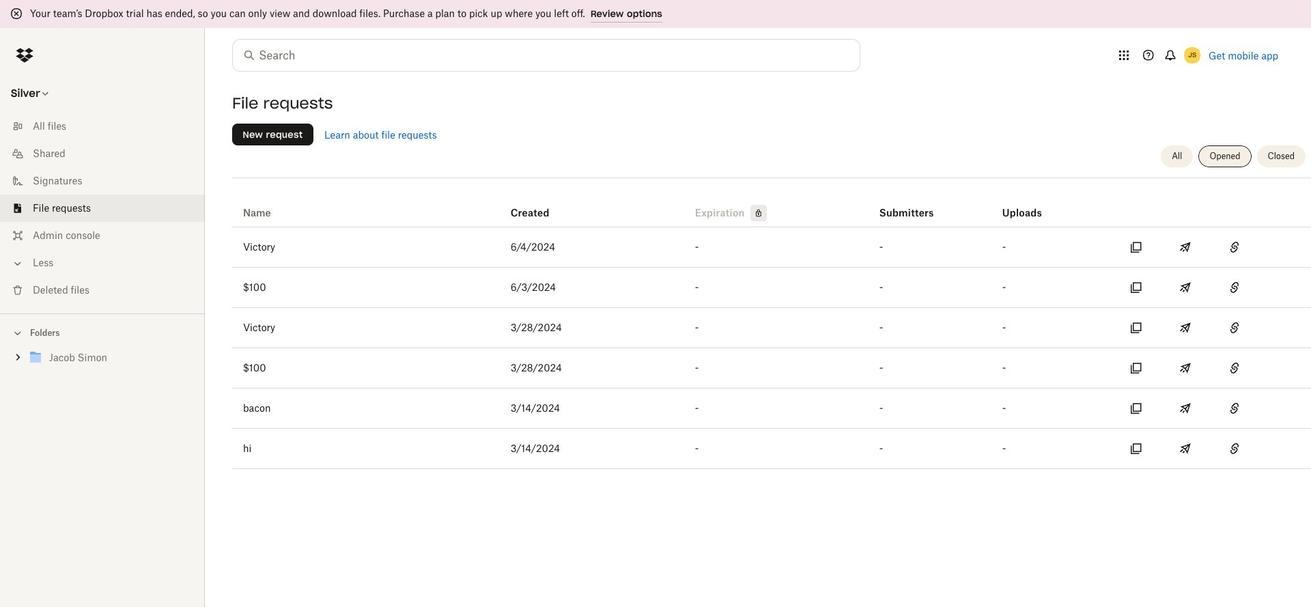 Task type: describe. For each thing, give the bounding box(es) containing it.
copy link image for 2nd send email image
[[1226, 279, 1243, 296]]

copy link image for second row from the bottom of the page cell
[[1226, 400, 1243, 417]]

1 row from the top
[[232, 183, 1311, 227]]

Search text field
[[259, 47, 832, 64]]

2 column header from the left
[[1002, 188, 1057, 221]]

4 send email image from the top
[[1177, 360, 1194, 376]]

1 column header from the left
[[879, 188, 934, 221]]

cell for 7th row
[[1262, 429, 1311, 468]]

cell for 4th row
[[1262, 308, 1311, 348]]

3 row from the top
[[232, 268, 1311, 308]]

copy email image for send email icon
[[1128, 400, 1144, 417]]

3 send email image from the top
[[1177, 320, 1194, 336]]

2 copy link image from the top
[[1226, 360, 1243, 376]]

copy email image for 1st send email image
[[1128, 239, 1144, 255]]

4 row from the top
[[232, 308, 1311, 348]]

send email image
[[1177, 400, 1194, 417]]

cell for second row from the bottom of the page
[[1262, 389, 1311, 428]]

7 row from the top
[[232, 429, 1311, 469]]

2 row from the top
[[232, 227, 1311, 268]]

1 send email image from the top
[[1177, 239, 1194, 255]]



Task type: vqa. For each thing, say whether or not it's contained in the screenshot.
cell
yes



Task type: locate. For each thing, give the bounding box(es) containing it.
3 copy link image from the top
[[1226, 440, 1243, 457]]

1 vertical spatial copy link image
[[1226, 320, 1243, 336]]

copy email image for fifth send email image from the top
[[1128, 440, 1144, 457]]

copy email image for 3rd send email image from the bottom
[[1128, 320, 1144, 336]]

copy email image
[[1128, 360, 1144, 376], [1128, 400, 1144, 417]]

1 copy link image from the top
[[1226, 239, 1243, 255]]

send email image
[[1177, 239, 1194, 255], [1177, 279, 1194, 296], [1177, 320, 1194, 336], [1177, 360, 1194, 376], [1177, 440, 1194, 457]]

0 horizontal spatial column header
[[879, 188, 934, 221]]

2 send email image from the top
[[1177, 279, 1194, 296]]

1 vertical spatial copy email image
[[1128, 400, 1144, 417]]

2 cell from the top
[[1262, 308, 1311, 348]]

cell
[[1262, 227, 1311, 267], [1262, 308, 1311, 348], [1262, 389, 1311, 428], [1262, 429, 1311, 468]]

list
[[0, 104, 205, 313]]

copy email image for 2nd send email image from the bottom of the page
[[1128, 360, 1144, 376]]

6 row from the top
[[232, 389, 1311, 429]]

1 copy link image from the top
[[1226, 279, 1243, 296]]

list item
[[0, 195, 205, 222]]

column header
[[879, 188, 934, 221], [1002, 188, 1057, 221]]

less image
[[11, 257, 25, 270]]

copy link image for cell for 2nd row from the top
[[1226, 239, 1243, 255]]

row
[[232, 183, 1311, 227], [232, 227, 1311, 268], [232, 268, 1311, 308], [232, 308, 1311, 348], [232, 348, 1311, 389], [232, 389, 1311, 429], [232, 429, 1311, 469]]

pro trial element
[[745, 205, 767, 221]]

3 cell from the top
[[1262, 389, 1311, 428]]

1 cell from the top
[[1262, 227, 1311, 267]]

4 copy email image from the top
[[1128, 440, 1144, 457]]

1 copy email image from the top
[[1128, 239, 1144, 255]]

dropbox image
[[11, 42, 38, 69]]

row group
[[232, 227, 1311, 469]]

2 copy email image from the top
[[1128, 400, 1144, 417]]

copy link image for 3rd send email image from the bottom
[[1226, 320, 1243, 336]]

1 copy email image from the top
[[1128, 360, 1144, 376]]

alert
[[0, 0, 1311, 28]]

cell for 2nd row from the top
[[1262, 227, 1311, 267]]

table
[[232, 183, 1311, 469]]

1 vertical spatial copy link image
[[1226, 360, 1243, 376]]

4 cell from the top
[[1262, 429, 1311, 468]]

copy link image for fifth send email image from the top
[[1226, 440, 1243, 457]]

2 copy link image from the top
[[1226, 320, 1243, 336]]

5 row from the top
[[232, 348, 1311, 389]]

copy link image
[[1226, 279, 1243, 296], [1226, 320, 1243, 336], [1226, 440, 1243, 457]]

0 vertical spatial copy email image
[[1128, 360, 1144, 376]]

3 copy email image from the top
[[1128, 320, 1144, 336]]

2 vertical spatial copy link image
[[1226, 400, 1243, 417]]

copy email image
[[1128, 239, 1144, 255], [1128, 279, 1144, 296], [1128, 320, 1144, 336], [1128, 440, 1144, 457]]

0 vertical spatial copy link image
[[1226, 279, 1243, 296]]

3 copy link image from the top
[[1226, 400, 1243, 417]]

5 send email image from the top
[[1177, 440, 1194, 457]]

2 vertical spatial copy link image
[[1226, 440, 1243, 457]]

0 vertical spatial copy link image
[[1226, 239, 1243, 255]]

copy link image
[[1226, 239, 1243, 255], [1226, 360, 1243, 376], [1226, 400, 1243, 417]]

1 horizontal spatial column header
[[1002, 188, 1057, 221]]

copy email image for 2nd send email image
[[1128, 279, 1144, 296]]

2 copy email image from the top
[[1128, 279, 1144, 296]]



